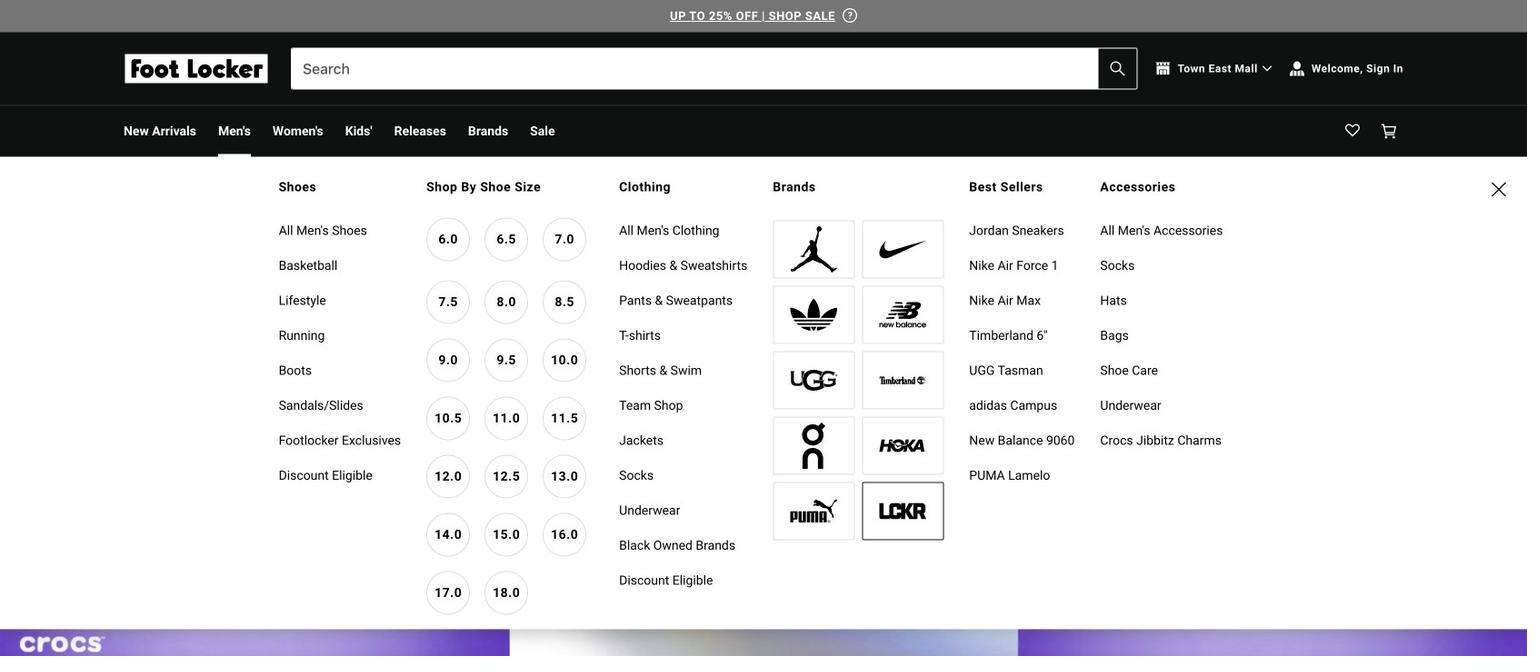 Task type: locate. For each thing, give the bounding box(es) containing it.
toolbar
[[124, 106, 1020, 157]]

dialog
[[0, 157, 1527, 629]]

None search field
[[291, 48, 1138, 90]]

foot locker logo links to the home page image
[[124, 54, 269, 83]]

Search search field
[[292, 49, 1137, 89]]

cart: 0 items image
[[1382, 124, 1396, 139]]



Task type: describe. For each thing, give the bounding box(es) containing it.
search submit image
[[1111, 61, 1125, 76]]

add some flavor to your day-to-day look with these cinnamon toasted crocs. shop crocs x ctc image
[[0, 157, 1527, 656]]

more information about up to 25% off | shop sale promotion image
[[843, 8, 857, 23]]

primary element
[[109, 106, 1418, 157]]

my favorites image
[[1346, 124, 1360, 139]]

close image
[[1492, 182, 1506, 197]]



Task type: vqa. For each thing, say whether or not it's contained in the screenshot.
search field
yes



